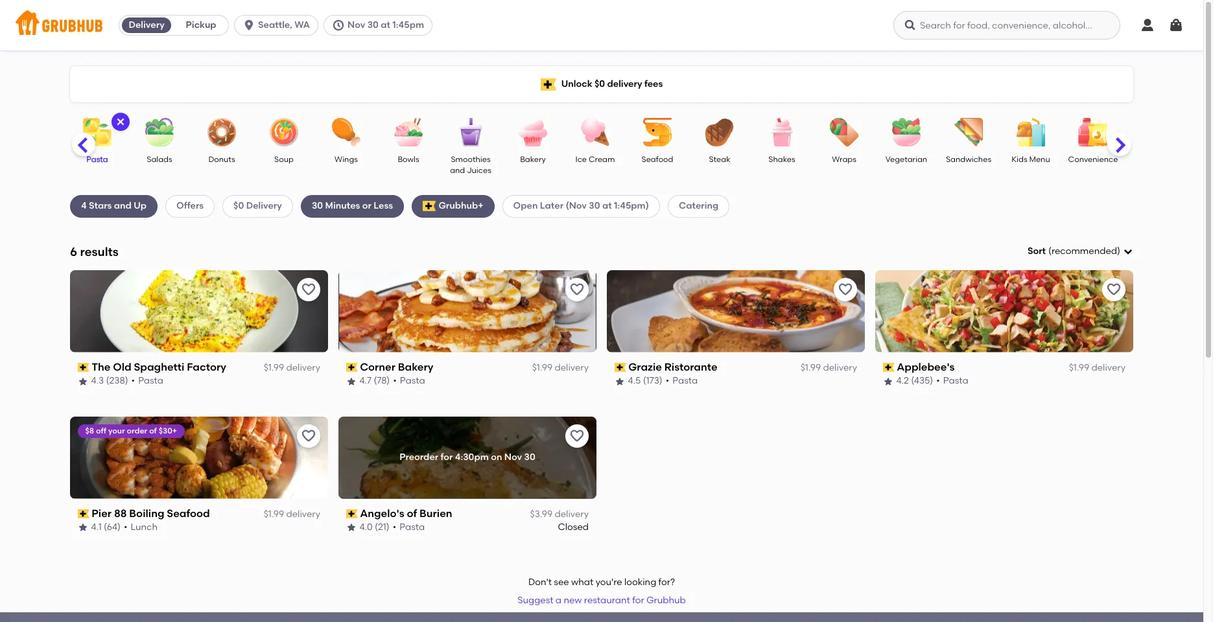 Task type: vqa. For each thing, say whether or not it's contained in the screenshot.


Task type: describe. For each thing, give the bounding box(es) containing it.
6
[[70, 244, 77, 259]]

4.5 (173)
[[628, 376, 663, 387]]

menu
[[1029, 155, 1050, 164]]

donuts
[[208, 155, 235, 164]]

suggest
[[518, 595, 553, 606]]

a
[[555, 595, 561, 606]]

delivery for applebee's
[[1091, 362, 1126, 373]]

save this restaurant button for the old spaghetti factory
[[297, 278, 320, 301]]

wings image
[[324, 118, 369, 147]]

corner bakery logo image
[[338, 270, 596, 353]]

subscription pass image for applebee's
[[883, 363, 894, 372]]

2 horizontal spatial svg image
[[1140, 18, 1155, 33]]

subscription pass image for angelo's of burien
[[346, 510, 358, 519]]

pasta for applebee's
[[944, 376, 969, 387]]

star icon image for pier 88 boiling seafood
[[78, 523, 88, 533]]

• for corner bakery
[[393, 376, 397, 387]]

1 vertical spatial of
[[407, 507, 417, 520]]

spaghetti
[[134, 361, 185, 373]]

don't
[[528, 577, 552, 588]]

6 results main content
[[0, 51, 1203, 622]]

wraps
[[832, 155, 856, 164]]

Search for food, convenience, alcohol... search field
[[893, 11, 1120, 40]]

pasta for grazie ristorante
[[673, 376, 698, 387]]

wings
[[335, 155, 358, 164]]

sort
[[1028, 246, 1046, 257]]

old
[[113, 361, 132, 373]]

delivery button
[[119, 15, 174, 36]]

0 horizontal spatial and
[[114, 201, 132, 212]]

$1.99 delivery for grazie ristorante
[[800, 362, 857, 373]]

(238)
[[106, 376, 128, 387]]

pasta for corner bakery
[[400, 376, 425, 387]]

preorder
[[400, 452, 438, 463]]

svg image inside seattle, wa button
[[243, 19, 256, 32]]

results
[[80, 244, 119, 259]]

off
[[96, 426, 107, 435]]

• lunch
[[124, 522, 158, 533]]

salads
[[147, 155, 172, 164]]

kids menu
[[1012, 155, 1050, 164]]

pasta for the old spaghetti factory
[[138, 376, 164, 387]]

or
[[362, 201, 371, 212]]

pickup
[[186, 19, 216, 30]]

0 horizontal spatial bakery
[[398, 361, 434, 373]]

$1.99 delivery for pier 88 boiling seafood
[[264, 509, 320, 520]]

1:45pm)
[[614, 201, 649, 212]]

subscription pass image
[[78, 363, 89, 372]]

(435)
[[911, 376, 933, 387]]

4.0 (21)
[[360, 522, 390, 533]]

new
[[564, 595, 582, 606]]

grazie ristorante
[[629, 361, 718, 373]]

• for the old spaghetti factory
[[132, 376, 135, 387]]

ristorante
[[665, 361, 718, 373]]

$0 delivery
[[233, 201, 282, 212]]

seattle, wa button
[[234, 15, 323, 36]]

lunch
[[131, 522, 158, 533]]

save this restaurant button for angelo's of burien
[[565, 424, 589, 448]]

sort ( recommended )
[[1028, 246, 1120, 257]]

preorder for 4:30pm on nov 30
[[400, 452, 535, 463]]

pier
[[92, 507, 112, 520]]

for?
[[658, 577, 675, 588]]

steak image
[[697, 118, 742, 147]]

30 right 'on'
[[524, 452, 535, 463]]

grubhub plus flag logo image for grubhub+
[[423, 201, 436, 212]]

the
[[92, 361, 111, 373]]

subscription pass image for grazie ristorante
[[615, 363, 626, 372]]

pasta down the angelo's of burien
[[400, 522, 425, 533]]

order
[[127, 426, 148, 435]]

4.1 (64)
[[91, 522, 121, 533]]

30 minutes or less
[[312, 201, 393, 212]]

4.2 (435)
[[897, 376, 933, 387]]

seattle, wa
[[258, 19, 310, 30]]

the old spaghetti factory
[[92, 361, 227, 373]]

4
[[81, 201, 87, 212]]

0 vertical spatial bakery
[[520, 155, 546, 164]]

)
[[1117, 246, 1120, 257]]

open later (nov 30 at 1:45pm)
[[513, 201, 649, 212]]

applebee's
[[897, 361, 955, 373]]

save this restaurant image for angelo's of burien
[[569, 428, 585, 444]]

nov inside 6 results main content
[[504, 452, 522, 463]]

kids menu image
[[1008, 118, 1054, 147]]

pier 88 boiling seafood
[[92, 507, 210, 520]]

grocery image
[[1133, 118, 1178, 147]]

save this restaurant button for applebee's
[[1102, 278, 1126, 301]]

1 vertical spatial seafood
[[167, 507, 210, 520]]

save this restaurant image for the old spaghetti factory
[[301, 282, 316, 297]]

4.3 (238)
[[91, 376, 128, 387]]

$8
[[86, 426, 94, 435]]

4:30pm
[[455, 452, 489, 463]]

soup image
[[261, 118, 307, 147]]

donuts image
[[199, 118, 244, 147]]

6 results
[[70, 244, 119, 259]]

star icon image for corner bakery
[[346, 376, 357, 387]]

• for grazie ristorante
[[666, 376, 670, 387]]

smoothies and juices
[[450, 155, 491, 175]]

burien
[[420, 507, 453, 520]]

30 left minutes
[[312, 201, 323, 212]]

1 vertical spatial $0
[[233, 201, 244, 212]]

$1.99 for pier 88 boiling seafood
[[264, 509, 284, 520]]

(21)
[[375, 522, 390, 533]]

vegetarian
[[886, 155, 927, 164]]

delivery for pier 88 boiling seafood
[[286, 509, 320, 520]]

offers
[[176, 201, 204, 212]]

factory
[[187, 361, 227, 373]]

stars
[[89, 201, 112, 212]]

nov 30 at 1:45pm button
[[323, 15, 438, 36]]

$1.99 for applebee's
[[1069, 362, 1089, 373]]

looking
[[624, 577, 656, 588]]

catering
[[679, 201, 718, 212]]

unlock $0 delivery fees
[[561, 78, 663, 89]]

convenience image
[[1070, 118, 1116, 147]]

later
[[540, 201, 563, 212]]

svg image inside 'nov 30 at 1:45pm' button
[[332, 19, 345, 32]]

• for pier 88 boiling seafood
[[124, 522, 128, 533]]

1:45pm
[[392, 19, 424, 30]]

restaurant
[[584, 595, 630, 606]]

$1.99 delivery for applebee's
[[1069, 362, 1126, 373]]

closed
[[558, 522, 589, 533]]

minutes
[[325, 201, 360, 212]]

none field inside 6 results main content
[[1028, 245, 1133, 258]]

grubhub plus flag logo image for unlock $0 delivery fees
[[540, 78, 556, 90]]

soup
[[274, 155, 294, 164]]



Task type: locate. For each thing, give the bounding box(es) containing it.
svg image inside field
[[1123, 246, 1133, 257]]

0 horizontal spatial delivery
[[129, 19, 165, 30]]

0 vertical spatial seafood
[[642, 155, 673, 164]]

save this restaurant button for corner bakery
[[565, 278, 589, 301]]

star icon image for grazie ristorante
[[615, 376, 625, 387]]

pasta down corner bakery
[[400, 376, 425, 387]]

0 vertical spatial at
[[381, 19, 390, 30]]

4.0
[[360, 522, 373, 533]]

and inside 'smoothies and juices'
[[450, 166, 465, 175]]

delivery for angelo's of burien
[[555, 509, 589, 520]]

main navigation navigation
[[0, 0, 1203, 51]]

svg image
[[1168, 18, 1184, 33], [243, 19, 256, 32], [904, 19, 917, 32], [115, 117, 126, 127]]

vegetarian image
[[884, 118, 929, 147]]

1 horizontal spatial at
[[602, 201, 612, 212]]

(
[[1048, 246, 1052, 257]]

shakes
[[769, 155, 795, 164]]

• pasta
[[132, 376, 164, 387], [393, 376, 425, 387], [666, 376, 698, 387], [937, 376, 969, 387], [393, 522, 425, 533]]

save this restaurant image for grazie ristorante
[[838, 282, 853, 297]]

juices
[[467, 166, 491, 175]]

the old spaghetti factory logo image
[[70, 270, 328, 353]]

$30+
[[159, 426, 177, 435]]

subscription pass image
[[346, 363, 358, 372], [615, 363, 626, 372], [883, 363, 894, 372], [78, 510, 89, 519], [346, 510, 358, 519]]

4.3
[[91, 376, 104, 387]]

convenience
[[1068, 155, 1118, 164]]

grubhub plus flag logo image
[[540, 78, 556, 90], [423, 201, 436, 212]]

4.1
[[91, 522, 102, 533]]

• right (435)
[[937, 376, 940, 387]]

and down smoothies
[[450, 166, 465, 175]]

pasta
[[86, 155, 108, 164], [138, 376, 164, 387], [400, 376, 425, 387], [673, 376, 698, 387], [944, 376, 969, 387], [400, 522, 425, 533]]

• pasta down corner bakery
[[393, 376, 425, 387]]

grubhub+
[[439, 201, 483, 212]]

on
[[491, 452, 502, 463]]

none field containing sort
[[1028, 245, 1133, 258]]

4.7
[[360, 376, 372, 387]]

delivery for grazie ristorante
[[823, 362, 857, 373]]

grazie
[[629, 361, 662, 373]]

save this restaurant image for applebee's
[[1106, 282, 1122, 297]]

pasta down the pasta image
[[86, 155, 108, 164]]

corner bakery
[[360, 361, 434, 373]]

•
[[132, 376, 135, 387], [393, 376, 397, 387], [666, 376, 670, 387], [937, 376, 940, 387], [124, 522, 128, 533], [393, 522, 397, 533]]

$0 right offers
[[233, 201, 244, 212]]

pasta down ristorante
[[673, 376, 698, 387]]

at left 1:45pm
[[381, 19, 390, 30]]

corner
[[360, 361, 396, 373]]

0 horizontal spatial grubhub plus flag logo image
[[423, 201, 436, 212]]

subscription pass image left 'pier'
[[78, 510, 89, 519]]

star icon image
[[78, 376, 88, 387], [346, 376, 357, 387], [615, 376, 625, 387], [883, 376, 893, 387], [78, 523, 88, 533], [346, 523, 357, 533]]

wraps image
[[821, 118, 867, 147]]

4.2
[[897, 376, 909, 387]]

save this restaurant button for grazie ristorante
[[834, 278, 857, 301]]

cream
[[589, 155, 615, 164]]

subscription pass image for pier 88 boiling seafood
[[78, 510, 89, 519]]

pasta down applebee's
[[944, 376, 969, 387]]

delivery left pickup
[[129, 19, 165, 30]]

boiling
[[130, 507, 165, 520]]

• pasta down "the old spaghetti factory"
[[132, 376, 164, 387]]

delivery for the old spaghetti factory
[[286, 362, 320, 373]]

what
[[571, 577, 593, 588]]

• right (21)
[[393, 522, 397, 533]]

0 vertical spatial save this restaurant image
[[569, 282, 585, 297]]

save this restaurant image
[[301, 282, 316, 297], [838, 282, 853, 297], [1106, 282, 1122, 297], [301, 428, 316, 444]]

grubhub plus flag logo image left unlock
[[540, 78, 556, 90]]

$1.99 for the old spaghetti factory
[[264, 362, 284, 373]]

0 vertical spatial delivery
[[129, 19, 165, 30]]

at inside button
[[381, 19, 390, 30]]

30 left 1:45pm
[[367, 19, 379, 30]]

shakes image
[[759, 118, 805, 147]]

for left the '4:30pm'
[[441, 452, 453, 463]]

bowls image
[[386, 118, 431, 147]]

pasta image
[[75, 118, 120, 147]]

$3.99 delivery
[[530, 509, 589, 520]]

0 vertical spatial $0
[[594, 78, 605, 89]]

(nov
[[566, 201, 587, 212]]

• for applebee's
[[937, 376, 940, 387]]

0 horizontal spatial at
[[381, 19, 390, 30]]

1 horizontal spatial svg image
[[1123, 246, 1133, 257]]

30 right (nov
[[589, 201, 600, 212]]

of left $30+ at the bottom of the page
[[150, 426, 157, 435]]

pier 88 boiling seafood logo image
[[70, 417, 328, 499]]

(173)
[[643, 376, 663, 387]]

$1.99 delivery for corner bakery
[[532, 362, 589, 373]]

1 horizontal spatial bakery
[[520, 155, 546, 164]]

nov 30 at 1:45pm
[[347, 19, 424, 30]]

for inside button
[[632, 595, 644, 606]]

see
[[554, 577, 569, 588]]

1 vertical spatial save this restaurant image
[[569, 428, 585, 444]]

• pasta down the angelo's of burien
[[393, 522, 425, 533]]

• right (64) on the bottom of the page
[[124, 522, 128, 533]]

0 horizontal spatial $0
[[233, 201, 244, 212]]

$3.99
[[530, 509, 552, 520]]

delivery inside delivery button
[[129, 19, 165, 30]]

1 vertical spatial for
[[632, 595, 644, 606]]

1 horizontal spatial seafood
[[642, 155, 673, 164]]

smoothies and juices image
[[448, 118, 493, 147]]

1 horizontal spatial and
[[450, 166, 465, 175]]

1 vertical spatial bakery
[[398, 361, 434, 373]]

• pasta for ristorante
[[666, 376, 698, 387]]

$1.99 for grazie ristorante
[[800, 362, 821, 373]]

bowls
[[398, 155, 419, 164]]

subscription pass image left corner
[[346, 363, 358, 372]]

at left 1:45pm)
[[602, 201, 612, 212]]

bakery down bakery image
[[520, 155, 546, 164]]

1 horizontal spatial nov
[[504, 452, 522, 463]]

smoothies
[[451, 155, 491, 164]]

0 horizontal spatial nov
[[347, 19, 365, 30]]

1 horizontal spatial of
[[407, 507, 417, 520]]

seafood right boiling
[[167, 507, 210, 520]]

of left burien
[[407, 507, 417, 520]]

save this restaurant image
[[569, 282, 585, 297], [569, 428, 585, 444]]

star icon image for the old spaghetti factory
[[78, 376, 88, 387]]

1 save this restaurant image from the top
[[569, 282, 585, 297]]

2 save this restaurant image from the top
[[569, 428, 585, 444]]

nov
[[347, 19, 365, 30], [504, 452, 522, 463]]

1 vertical spatial grubhub plus flag logo image
[[423, 201, 436, 212]]

applebee's logo image
[[875, 270, 1133, 353]]

0 vertical spatial and
[[450, 166, 465, 175]]

seattle,
[[258, 19, 292, 30]]

delivery inside 6 results main content
[[246, 201, 282, 212]]

star icon image down subscription pass icon
[[78, 376, 88, 387]]

$1.99 delivery for the old spaghetti factory
[[264, 362, 320, 373]]

svg image
[[1140, 18, 1155, 33], [332, 19, 345, 32], [1123, 246, 1133, 257]]

nov left 1:45pm
[[347, 19, 365, 30]]

1 horizontal spatial for
[[632, 595, 644, 606]]

delivery down "soup" on the top left
[[246, 201, 282, 212]]

save this restaurant button
[[297, 278, 320, 301], [565, 278, 589, 301], [834, 278, 857, 301], [1102, 278, 1126, 301], [297, 424, 320, 448], [565, 424, 589, 448]]

1 horizontal spatial grubhub plus flag logo image
[[540, 78, 556, 90]]

bakery image
[[510, 118, 556, 147]]

your
[[109, 426, 125, 435]]

steak
[[709, 155, 730, 164]]

1 horizontal spatial $0
[[594, 78, 605, 89]]

less
[[374, 201, 393, 212]]

grubhub plus flag logo image left the grubhub+
[[423, 201, 436, 212]]

bakery
[[520, 155, 546, 164], [398, 361, 434, 373]]

star icon image left "4.1"
[[78, 523, 88, 533]]

88
[[114, 507, 127, 520]]

1 vertical spatial nov
[[504, 452, 522, 463]]

kids
[[1012, 155, 1027, 164]]

• pasta down applebee's
[[937, 376, 969, 387]]

• pasta for old
[[132, 376, 164, 387]]

0 vertical spatial of
[[150, 426, 157, 435]]

subscription pass image left the angelo's
[[346, 510, 358, 519]]

0 horizontal spatial seafood
[[167, 507, 210, 520]]

• right (78)
[[393, 376, 397, 387]]

subscription pass image left grazie
[[615, 363, 626, 372]]

up
[[134, 201, 147, 212]]

nov right 'on'
[[504, 452, 522, 463]]

pickup button
[[174, 15, 228, 36]]

0 vertical spatial grubhub plus flag logo image
[[540, 78, 556, 90]]

star icon image left 4.0
[[346, 523, 357, 533]]

for
[[441, 452, 453, 463], [632, 595, 644, 606]]

None field
[[1028, 245, 1133, 258]]

$0 right unlock
[[594, 78, 605, 89]]

0 horizontal spatial for
[[441, 452, 453, 463]]

subscription pass image left applebee's
[[883, 363, 894, 372]]

1 vertical spatial delivery
[[246, 201, 282, 212]]

• pasta for bakery
[[393, 376, 425, 387]]

0 horizontal spatial of
[[150, 426, 157, 435]]

and
[[450, 166, 465, 175], [114, 201, 132, 212]]

don't see what you're looking for?
[[528, 577, 675, 588]]

$1.99 for corner bakery
[[532, 362, 552, 373]]

suggest a new restaurant for grubhub button
[[512, 590, 692, 613]]

$8 off your order of $30+
[[86, 426, 177, 435]]

ice cream
[[575, 155, 615, 164]]

star icon image for applebee's
[[883, 376, 893, 387]]

delivery for corner bakery
[[555, 362, 589, 373]]

save this restaurant image for corner bakery
[[569, 282, 585, 297]]

sandwiches image
[[946, 118, 991, 147]]

30 inside 'nov 30 at 1:45pm' button
[[367, 19, 379, 30]]

star icon image left 4.7
[[346, 376, 357, 387]]

0 horizontal spatial svg image
[[332, 19, 345, 32]]

1 horizontal spatial delivery
[[246, 201, 282, 212]]

subscription pass image for corner bakery
[[346, 363, 358, 372]]

• right (173)
[[666, 376, 670, 387]]

and left the up
[[114, 201, 132, 212]]

grubhub
[[646, 595, 686, 606]]

seafood down seafood image
[[642, 155, 673, 164]]

salads image
[[137, 118, 182, 147]]

for down looking at the right
[[632, 595, 644, 606]]

0 vertical spatial for
[[441, 452, 453, 463]]

angelo's of burien
[[360, 507, 453, 520]]

star icon image left 4.5
[[615, 376, 625, 387]]

• pasta down grazie ristorante
[[666, 376, 698, 387]]

bakery right corner
[[398, 361, 434, 373]]

angelo's
[[360, 507, 405, 520]]

unlock
[[561, 78, 592, 89]]

at
[[381, 19, 390, 30], [602, 201, 612, 212]]

at inside 6 results main content
[[602, 201, 612, 212]]

1 vertical spatial at
[[602, 201, 612, 212]]

sandwiches
[[946, 155, 991, 164]]

grazie ristorante logo image
[[607, 270, 865, 353]]

$1.99
[[264, 362, 284, 373], [532, 362, 552, 373], [800, 362, 821, 373], [1069, 362, 1089, 373], [264, 509, 284, 520]]

ice cream image
[[572, 118, 618, 147]]

suggest a new restaurant for grubhub
[[518, 595, 686, 606]]

0 vertical spatial nov
[[347, 19, 365, 30]]

star icon image left 4.2 at the bottom right of the page
[[883, 376, 893, 387]]

seafood image
[[635, 118, 680, 147]]

pasta down "the old spaghetti factory"
[[138, 376, 164, 387]]

4.5
[[628, 376, 641, 387]]

nov inside button
[[347, 19, 365, 30]]

(78)
[[374, 376, 390, 387]]

4.7 (78)
[[360, 376, 390, 387]]

• right (238)
[[132, 376, 135, 387]]

1 vertical spatial and
[[114, 201, 132, 212]]



